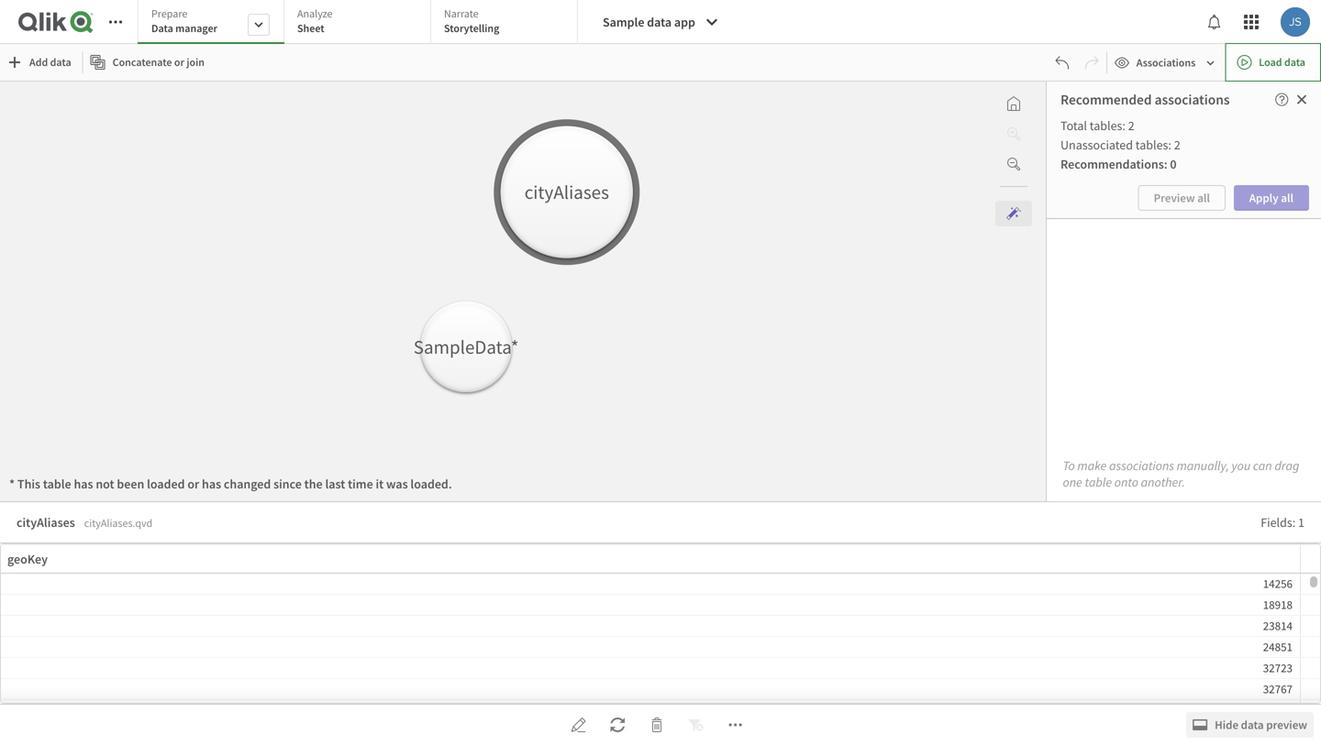 Task type: vqa. For each thing, say whether or not it's contained in the screenshot.
1st "SampleData-" from the top of the 'Application' containing Sample data app
no



Task type: describe. For each thing, give the bounding box(es) containing it.
tab list inside recommended associations application
[[138, 0, 584, 46]]

concatenate or join button
[[87, 48, 212, 77]]

associations
[[1137, 56, 1196, 70]]

time
[[348, 476, 373, 493]]

24851
[[1263, 640, 1293, 655]]

prepare data manager
[[151, 6, 217, 35]]

the
[[304, 476, 323, 493]]

0 vertical spatial 2
[[1128, 117, 1135, 134]]

cityaliases.qvd
[[84, 516, 152, 531]]

apply all
[[1249, 190, 1294, 206]]

recommended associations
[[1061, 91, 1230, 108]]

cityaliases
[[17, 515, 75, 531]]

apply all button
[[1234, 185, 1309, 211]]

preview
[[1266, 718, 1307, 733]]

undo image
[[1055, 56, 1070, 70]]

can
[[1253, 458, 1272, 474]]

concatenate
[[113, 55, 172, 69]]

press space to open search dialog box for [cityaliases.geokey] column. element
[[1300, 546, 1301, 574]]

reload table from source image
[[609, 715, 626, 737]]

loaded.
[[410, 476, 452, 493]]

data
[[151, 21, 173, 35]]

32767
[[1263, 682, 1293, 697]]

concatenate or join
[[113, 55, 205, 69]]

manager
[[175, 21, 217, 35]]

* this table has not been loaded or has changed since the last time it was loaded.
[[9, 476, 452, 493]]

geokey
[[7, 551, 48, 568]]

analyze
[[297, 6, 333, 21]]

or inside button
[[174, 55, 184, 69]]

toggle bottom image
[[1193, 715, 1208, 737]]

associations button
[[1111, 48, 1221, 78]]

app
[[674, 14, 695, 30]]

edit this table image
[[570, 715, 587, 737]]

data for load
[[1284, 55, 1306, 69]]

changed
[[224, 476, 271, 493]]

hide data preview
[[1215, 718, 1307, 733]]

1 horizontal spatial or
[[187, 476, 199, 493]]

drag
[[1275, 458, 1300, 474]]

one
[[1063, 474, 1082, 491]]

hide
[[1215, 718, 1239, 733]]

total
[[1061, 117, 1087, 134]]

help image
[[1276, 93, 1288, 106]]

this
[[17, 476, 40, 493]]

make
[[1078, 458, 1107, 474]]

32723
[[1263, 661, 1293, 676]]

1 horizontal spatial tables:
[[1136, 137, 1172, 153]]

fields:
[[1261, 515, 1296, 531]]

preview all
[[1154, 190, 1210, 206]]

another.
[[1141, 474, 1185, 491]]

loaded
[[147, 476, 185, 493]]

apply
[[1249, 190, 1279, 206]]

sample data app
[[603, 14, 695, 30]]

john smith image
[[1281, 7, 1310, 37]]

narrate
[[444, 6, 479, 21]]

more options image
[[727, 715, 744, 737]]

hide data preview button
[[1186, 713, 1314, 739]]

0 horizontal spatial tables:
[[1090, 117, 1126, 134]]

add data
[[29, 55, 71, 69]]

0 vertical spatial associations
[[1155, 91, 1230, 108]]

total tables: 2 unassociated tables: 2 recommendations: 0
[[1061, 117, 1181, 172]]

unassociated
[[1061, 137, 1133, 153]]

close image
[[1296, 93, 1308, 106]]

sample
[[603, 14, 645, 30]]



Task type: locate. For each thing, give the bounding box(es) containing it.
prepare
[[151, 6, 187, 21]]

data for add
[[50, 55, 71, 69]]

was
[[386, 476, 408, 493]]

table right one
[[1085, 474, 1112, 491]]

1 has from the left
[[74, 476, 93, 493]]

all right apply
[[1281, 190, 1294, 206]]

2 has from the left
[[202, 476, 221, 493]]

all inside 'button'
[[1198, 190, 1210, 206]]

0 horizontal spatial has
[[74, 476, 93, 493]]

0
[[1170, 156, 1177, 172]]

delete this table image
[[649, 715, 665, 737]]

all for apply all
[[1281, 190, 1294, 206]]

1 vertical spatial tables:
[[1136, 137, 1172, 153]]

tables: up unassociated
[[1090, 117, 1126, 134]]

preview
[[1154, 190, 1195, 206]]

effects image
[[1007, 203, 1021, 225]]

manually,
[[1177, 458, 1229, 474]]

all
[[1198, 190, 1210, 206], [1281, 190, 1294, 206]]

sample data app button
[[592, 7, 730, 37]]

to
[[1063, 458, 1075, 474]]

has left not
[[74, 476, 93, 493]]

or
[[174, 55, 184, 69], [187, 476, 199, 493]]

0 horizontal spatial table
[[43, 476, 71, 493]]

you
[[1232, 458, 1251, 474]]

sheet
[[297, 21, 324, 35]]

data inside button
[[1284, 55, 1306, 69]]

1 vertical spatial 2
[[1174, 137, 1181, 153]]

1 horizontal spatial table
[[1085, 474, 1112, 491]]

recommendations:
[[1061, 156, 1168, 172]]

1 vertical spatial or
[[187, 476, 199, 493]]

associations
[[1155, 91, 1230, 108], [1109, 458, 1174, 474]]

narrate storytelling
[[444, 6, 499, 35]]

all for preview all
[[1198, 190, 1210, 206]]

join
[[187, 55, 205, 69]]

0 vertical spatial tables:
[[1090, 117, 1126, 134]]

0 horizontal spatial or
[[174, 55, 184, 69]]

table
[[1085, 474, 1112, 491], [43, 476, 71, 493]]

tables: up the 0
[[1136, 137, 1172, 153]]

1 horizontal spatial 2
[[1174, 137, 1181, 153]]

since
[[274, 476, 302, 493]]

it
[[376, 476, 384, 493]]

associations right the make
[[1109, 458, 1174, 474]]

0 horizontal spatial 2
[[1128, 117, 1135, 134]]

zoom out image
[[1007, 153, 1021, 175]]

to make associations manually, you can drag one table onto another.
[[1063, 458, 1300, 491]]

data for hide
[[1241, 718, 1264, 733]]

table right "this"
[[43, 476, 71, 493]]

load data button
[[1225, 43, 1321, 82]]

has
[[74, 476, 93, 493], [202, 476, 221, 493]]

table inside to make associations manually, you can drag one table onto another.
[[1085, 474, 1112, 491]]

onto
[[1115, 474, 1139, 491]]

1 vertical spatial associations
[[1109, 458, 1174, 474]]

2
[[1128, 117, 1135, 134], [1174, 137, 1181, 153]]

associations down associations button
[[1155, 91, 1230, 108]]

last
[[325, 476, 345, 493]]

data right add
[[50, 55, 71, 69]]

add
[[29, 55, 48, 69]]

all inside button
[[1281, 190, 1294, 206]]

1 horizontal spatial all
[[1281, 190, 1294, 206]]

tab list containing prepare
[[138, 0, 584, 46]]

load data
[[1259, 55, 1306, 69]]

23814
[[1263, 619, 1293, 634]]

analyze sheet
[[297, 6, 333, 35]]

or right loaded
[[187, 476, 199, 493]]

data right load
[[1284, 55, 1306, 69]]

2 down recommended associations
[[1128, 117, 1135, 134]]

recommended associations application
[[0, 0, 1321, 746]]

*
[[9, 476, 15, 493]]

1 horizontal spatial has
[[202, 476, 221, 493]]

clear filters image
[[688, 715, 704, 737]]

has left changed
[[202, 476, 221, 493]]

or left join
[[174, 55, 184, 69]]

2 all from the left
[[1281, 190, 1294, 206]]

data left app
[[647, 14, 672, 30]]

recommended
[[1061, 91, 1152, 108]]

not
[[96, 476, 114, 493]]

load
[[1259, 55, 1282, 69]]

0 vertical spatial or
[[174, 55, 184, 69]]

2 up the 0
[[1174, 137, 1181, 153]]

0 horizontal spatial all
[[1198, 190, 1210, 206]]

data
[[647, 14, 672, 30], [50, 55, 71, 69], [1284, 55, 1306, 69], [1241, 718, 1264, 733]]

14256
[[1263, 577, 1293, 592]]

data for sample
[[647, 14, 672, 30]]

18918
[[1263, 598, 1293, 613]]

data right hide
[[1241, 718, 1264, 733]]

been
[[117, 476, 144, 493]]

1
[[1298, 515, 1305, 531]]

preview all button
[[1138, 185, 1226, 211]]

tables:
[[1090, 117, 1126, 134], [1136, 137, 1172, 153]]

zoom in image
[[1007, 123, 1021, 145]]

fields: 1
[[1261, 515, 1305, 531]]

cityaliases cityaliases.qvd
[[17, 515, 152, 531]]

data inside button
[[1241, 718, 1264, 733]]

1 all from the left
[[1198, 190, 1210, 206]]

add data button
[[4, 48, 79, 77]]

home image
[[1007, 93, 1021, 115]]

storytelling
[[444, 21, 499, 35]]

all right preview
[[1198, 190, 1210, 206]]

geokey grid
[[1, 546, 1320, 743]]

associations inside to make associations manually, you can drag one table onto another.
[[1109, 458, 1174, 474]]

tab list
[[138, 0, 584, 46]]



